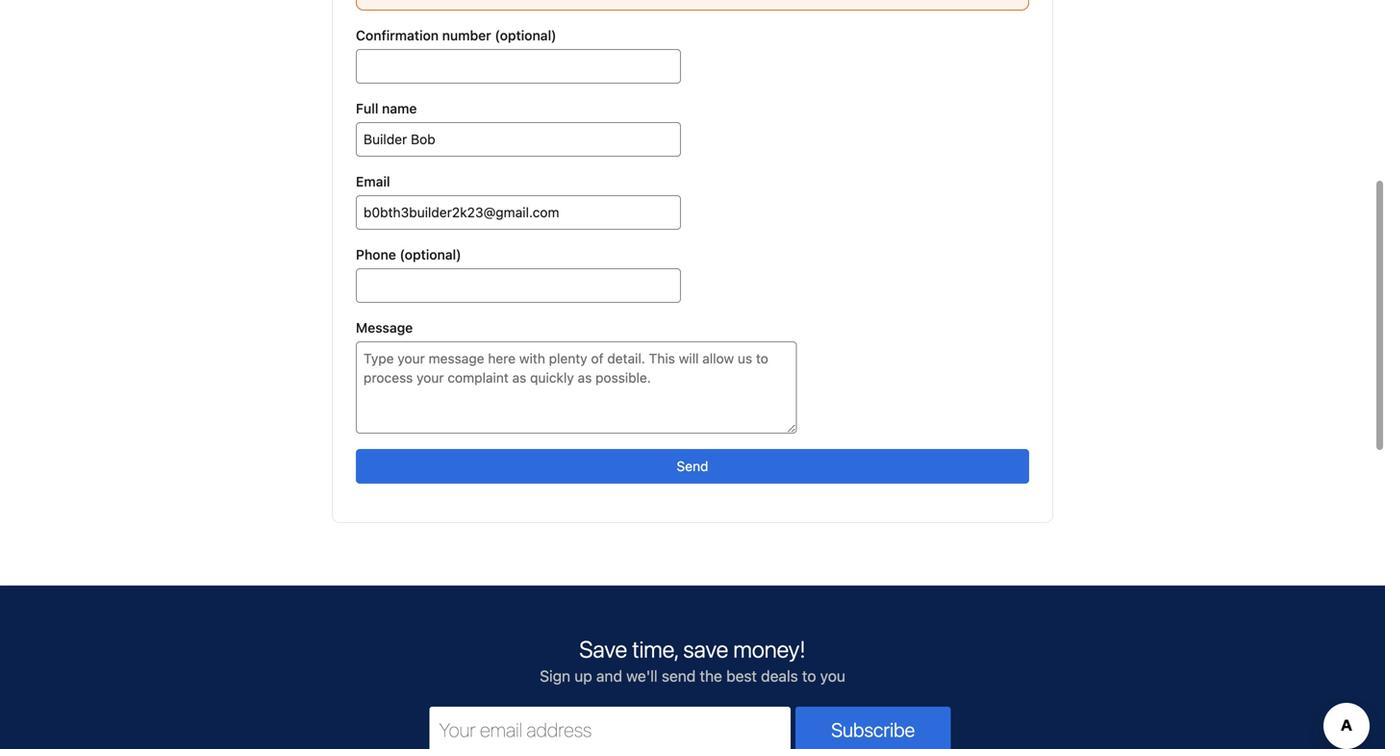 Task type: locate. For each thing, give the bounding box(es) containing it.
the
[[700, 667, 723, 686]]

to
[[803, 667, 816, 686]]

1 vertical spatial (optional)
[[400, 247, 462, 263]]

and
[[597, 667, 623, 686]]

full
[[356, 101, 379, 116]]

we'll
[[627, 667, 658, 686]]

(optional) right phone
[[400, 247, 462, 263]]

email
[[356, 174, 390, 190]]

phone (optional)
[[356, 247, 462, 263]]

you
[[821, 667, 846, 686]]

subscribe button
[[796, 707, 951, 750]]

full name
[[356, 101, 417, 116]]

(optional) up confirmation number (optional) "text field"
[[495, 27, 557, 43]]

Message text field
[[356, 342, 797, 434]]

phone
[[356, 247, 396, 263]]

sign
[[540, 667, 571, 686]]

status
[[356, 0, 1030, 11]]

name
[[382, 101, 417, 116]]

(optional)
[[495, 27, 557, 43], [400, 247, 462, 263]]

1 horizontal spatial (optional)
[[495, 27, 557, 43]]

0 vertical spatial (optional)
[[495, 27, 557, 43]]

up
[[575, 667, 593, 686]]



Task type: vqa. For each thing, say whether or not it's contained in the screenshot.
the rightmost price
no



Task type: describe. For each thing, give the bounding box(es) containing it.
0 horizontal spatial (optional)
[[400, 247, 462, 263]]

confirmation
[[356, 27, 439, 43]]

Confirmation number (optional) text field
[[356, 49, 681, 84]]

number
[[442, 27, 491, 43]]

money!
[[734, 636, 806, 663]]

save time, save money! sign up and we'll send the best deals to you
[[540, 636, 846, 686]]

subscribe
[[832, 719, 915, 741]]

best
[[727, 667, 757, 686]]

send button
[[356, 449, 1030, 484]]

time,
[[633, 636, 678, 663]]

send
[[677, 459, 709, 474]]

send
[[662, 667, 696, 686]]

save
[[684, 636, 729, 663]]

Email text field
[[356, 195, 681, 230]]

deals
[[761, 667, 798, 686]]

message
[[356, 320, 413, 336]]

Full name text field
[[356, 122, 681, 157]]

Your email address email field
[[430, 707, 791, 750]]

confirmation number (optional)
[[356, 27, 557, 43]]

save
[[580, 636, 628, 663]]

Phone (optional) text field
[[356, 268, 681, 303]]



